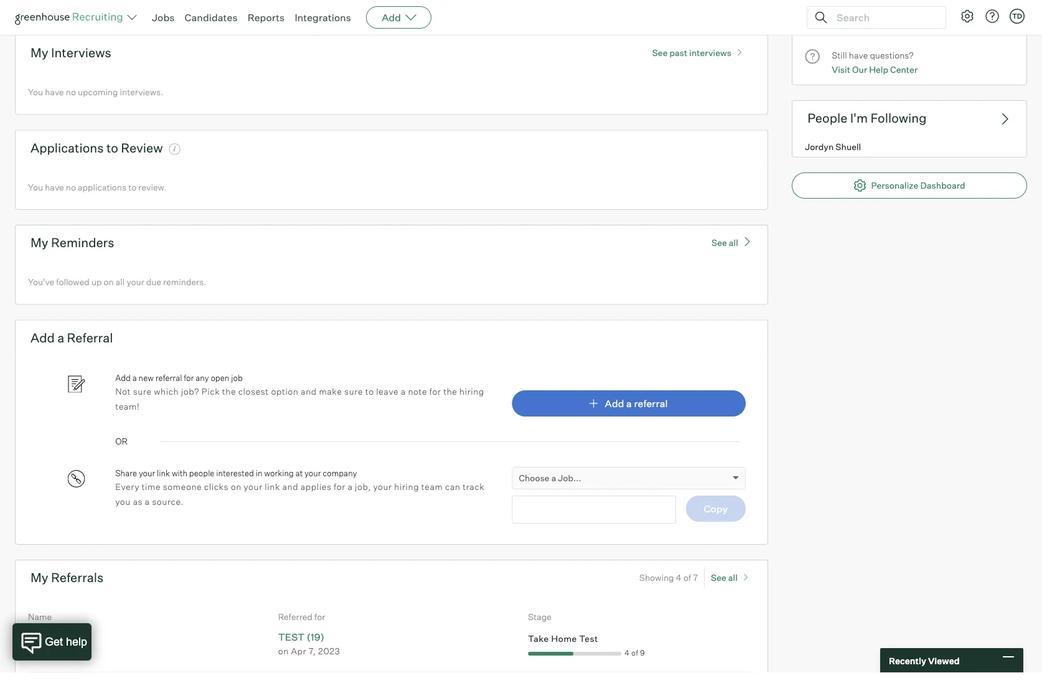 Task type: describe. For each thing, give the bounding box(es) containing it.
1 vertical spatial 4
[[625, 648, 630, 657]]

personalize
[[872, 180, 919, 191]]

0 vertical spatial on
[[104, 277, 114, 288]]

all for the top see all link
[[729, 237, 738, 248]]

every
[[115, 481, 140, 492]]

you've followed up on all your due reminders.
[[28, 277, 206, 288]]

help
[[869, 64, 889, 75]]

i'm
[[850, 110, 868, 126]]

reminders
[[51, 235, 114, 250]]

referral inside add a new referral for any open job not sure which job? pick the closest option and make sure to leave a note for the hiring team!
[[156, 373, 182, 383]]

my referrals
[[31, 570, 104, 585]]

permissions?
[[928, 9, 982, 20]]

greg smith
[[28, 633, 81, 645]]

all for the bottommost see all link
[[729, 572, 738, 583]]

you have no upcoming interviews.
[[28, 87, 163, 98]]

candidates
[[185, 11, 238, 24]]

no for applications
[[66, 182, 76, 193]]

referred
[[278, 612, 313, 622]]

visit our help center link
[[832, 63, 918, 76]]

or
[[918, 9, 926, 20]]

email
[[832, 23, 855, 34]]

questions
[[832, 9, 873, 20]]

share
[[115, 468, 137, 478]]

add for add a referral
[[605, 397, 624, 410]]

source.
[[152, 496, 184, 507]]

company
[[323, 468, 357, 478]]

at
[[296, 468, 303, 478]]

choose
[[519, 473, 550, 484]]

contacts
[[917, 23, 954, 34]]

add a referral
[[31, 330, 113, 345]]

leave
[[376, 386, 399, 397]]

reports
[[248, 11, 285, 24]]

jordyn
[[805, 141, 834, 152]]

interviews.
[[120, 87, 163, 98]]

recently viewed
[[889, 655, 960, 666]]

and inside share your link with people interested in working at your company every time someone clicks on your link and applies for a job, your hiring team can track you as a source.
[[282, 481, 298, 492]]

people i'm following
[[808, 110, 927, 126]]

closest
[[238, 386, 269, 397]]

1 vertical spatial to
[[128, 182, 136, 193]]

add for add a new referral for any open job not sure which job? pick the closest option and make sure to leave a note for the hiring team!
[[115, 373, 131, 383]]

see past interviews
[[652, 47, 732, 58]]

time
[[142, 481, 161, 492]]

for inside share your link with people interested in working at your company every time someone clicks on your link and applies for a job, your hiring team can track you as a source.
[[334, 481, 346, 492]]

our
[[852, 64, 868, 75]]

someone
[[163, 481, 202, 492]]

in-
[[878, 23, 889, 34]]

still have questions? visit our help center
[[832, 50, 918, 75]]

test
[[579, 633, 598, 644]]

personalize dashboard link
[[792, 173, 1027, 199]]

referral inside button
[[634, 397, 668, 410]]

people i'm following link
[[792, 100, 1027, 135]]

see past interviews link
[[646, 42, 753, 58]]

smith
[[53, 633, 81, 645]]

recently
[[889, 655, 927, 666]]

house
[[889, 23, 915, 34]]

0 vertical spatial to
[[106, 140, 118, 155]]

your up time
[[139, 468, 155, 478]]

shuell
[[836, 141, 861, 152]]

job...
[[558, 473, 582, 484]]

td button
[[1010, 9, 1025, 24]]

add button
[[366, 6, 432, 29]]

for up the (19)
[[314, 612, 325, 622]]

integrations
[[295, 11, 351, 24]]

apr
[[291, 646, 306, 657]]

test (19) link
[[278, 631, 325, 643]]

referral
[[67, 330, 113, 345]]

about
[[874, 9, 898, 20]]

reports link
[[248, 11, 285, 24]]

pick
[[202, 386, 220, 397]]

td
[[1012, 12, 1023, 20]]

viewed
[[928, 655, 960, 666]]

clicks
[[204, 481, 229, 492]]

jobs
[[899, 9, 916, 20]]

0 vertical spatial see all link
[[712, 236, 753, 248]]

on inside test (19) on apr 7, 2023
[[278, 646, 289, 657]]

job?
[[181, 386, 199, 397]]

my for my referrals
[[31, 570, 48, 585]]

interviews
[[51, 45, 111, 61]]

configure image
[[960, 9, 975, 24]]

referrals
[[51, 570, 104, 585]]

1 horizontal spatial 4
[[676, 572, 682, 583]]

upcoming
[[78, 87, 118, 98]]

referred for
[[278, 612, 325, 622]]

1 horizontal spatial link
[[265, 481, 280, 492]]

questions?
[[870, 50, 914, 61]]

add a new referral for any open job not sure which job? pick the closest option and make sure to leave a note for the hiring team!
[[115, 373, 484, 412]]

you've
[[28, 277, 54, 288]]

applications to review
[[31, 140, 163, 155]]

Search text field
[[834, 8, 935, 26]]

review.
[[138, 182, 167, 193]]



Task type: vqa. For each thing, say whether or not it's contained in the screenshot.
Advertising within Appcast Job Advertising
no



Task type: locate. For each thing, give the bounding box(es) containing it.
add for add a referral
[[31, 330, 55, 345]]

any
[[196, 373, 209, 383]]

1 vertical spatial see
[[712, 237, 727, 248]]

people
[[189, 468, 215, 478]]

and inside add a new referral for any open job not sure which job? pick the closest option and make sure to leave a note for the hiring team!
[[301, 386, 317, 397]]

None text field
[[512, 496, 676, 524]]

have for visit
[[849, 50, 868, 61]]

a
[[57, 330, 64, 345], [132, 373, 137, 383], [401, 386, 406, 397], [627, 397, 632, 410], [552, 473, 556, 484], [348, 481, 353, 492], [145, 496, 150, 507]]

2 my from the top
[[31, 235, 48, 250]]

4 of 9
[[625, 648, 645, 657]]

my
[[31, 45, 48, 61], [31, 235, 48, 250], [31, 570, 48, 585]]

0 vertical spatial 4
[[676, 572, 682, 583]]

interested
[[216, 468, 254, 478]]

0 horizontal spatial of
[[632, 648, 638, 657]]

7
[[693, 572, 698, 583]]

add a referral link
[[512, 390, 746, 417]]

0 vertical spatial hiring
[[460, 386, 484, 397]]

2 vertical spatial have
[[45, 182, 64, 193]]

(19)
[[307, 631, 325, 643]]

7,
[[309, 646, 316, 657]]

have for applications
[[45, 182, 64, 193]]

0 horizontal spatial on
[[104, 277, 114, 288]]

add inside popup button
[[382, 11, 401, 24]]

for right note
[[430, 386, 441, 397]]

2 sure from the left
[[344, 386, 363, 397]]

1 horizontal spatial on
[[231, 481, 242, 492]]

showing
[[640, 572, 674, 583]]

see all for the bottommost see all link
[[711, 572, 738, 583]]

on inside share your link with people interested in working at your company every time someone clicks on your link and applies for a job, your hiring team can track you as a source.
[[231, 481, 242, 492]]

1 vertical spatial have
[[45, 87, 64, 98]]

9
[[640, 648, 645, 657]]

no for upcoming
[[66, 87, 76, 98]]

hiring left 'team'
[[394, 481, 419, 492]]

candidates link
[[185, 11, 238, 24]]

no left upcoming
[[66, 87, 76, 98]]

2 no from the top
[[66, 182, 76, 193]]

have for upcoming
[[45, 87, 64, 98]]

applications
[[78, 182, 126, 193]]

1 vertical spatial see all link
[[711, 567, 753, 588]]

1 no from the top
[[66, 87, 76, 98]]

home
[[551, 633, 577, 644]]

hiring
[[460, 386, 484, 397], [394, 481, 419, 492]]

stage
[[528, 612, 552, 622]]

0 vertical spatial my
[[31, 45, 48, 61]]

to inside add a new referral for any open job not sure which job? pick the closest option and make sure to leave a note for the hiring team!
[[365, 386, 374, 397]]

1 vertical spatial link
[[265, 481, 280, 492]]

followed
[[56, 277, 90, 288]]

0 vertical spatial see all
[[712, 237, 738, 248]]

hiring inside add a new referral for any open job not sure which job? pick the closest option and make sure to leave a note for the hiring team!
[[460, 386, 484, 397]]

on left apr
[[278, 646, 289, 657]]

on right up
[[104, 277, 114, 288]]

you
[[28, 87, 43, 98], [28, 182, 43, 193]]

and down at
[[282, 481, 298, 492]]

in
[[256, 468, 263, 478]]

0 vertical spatial all
[[729, 237, 738, 248]]

of left 9 on the bottom of page
[[632, 648, 638, 657]]

0 horizontal spatial sure
[[133, 386, 152, 397]]

see all
[[712, 237, 738, 248], [711, 572, 738, 583]]

see
[[652, 47, 668, 58], [712, 237, 727, 248], [711, 572, 727, 583]]

center
[[891, 64, 918, 75]]

visit
[[832, 64, 851, 75]]

my for my reminders
[[31, 235, 48, 250]]

1 vertical spatial and
[[282, 481, 298, 492]]

referral
[[156, 373, 182, 383], [634, 397, 668, 410]]

take home test
[[528, 633, 598, 644]]

you down my interviews
[[28, 87, 43, 98]]

integrations link
[[295, 11, 351, 24]]

have down my interviews
[[45, 87, 64, 98]]

2 you from the top
[[28, 182, 43, 193]]

and
[[301, 386, 317, 397], [282, 481, 298, 492]]

applies
[[301, 481, 332, 492]]

sure down new
[[133, 386, 152, 397]]

you for you have no applications to review.
[[28, 182, 43, 193]]

hiring inside share your link with people interested in working at your company every time someone clicks on your link and applies for a job, your hiring team can track you as a source.
[[394, 481, 419, 492]]

add inside add a new referral for any open job not sure which job? pick the closest option and make sure to leave a note for the hiring team!
[[115, 373, 131, 383]]

jordyn shuell link
[[793, 135, 1027, 157]]

0 vertical spatial have
[[849, 50, 868, 61]]

0 horizontal spatial the
[[222, 386, 236, 397]]

have inside still have questions? visit our help center
[[849, 50, 868, 61]]

hiring right note
[[460, 386, 484, 397]]

the
[[222, 386, 236, 397], [443, 386, 457, 397]]

link left with
[[157, 468, 170, 478]]

email your in-house contacts link
[[832, 22, 954, 36]]

1 horizontal spatial sure
[[344, 386, 363, 397]]

to left review
[[106, 140, 118, 155]]

or
[[115, 436, 128, 447]]

no left applications
[[66, 182, 76, 193]]

see all for the top see all link
[[712, 237, 738, 248]]

my interviews
[[31, 45, 111, 61]]

2 vertical spatial all
[[729, 572, 738, 583]]

sure
[[133, 386, 152, 397], [344, 386, 363, 397]]

take
[[528, 633, 549, 644]]

1 horizontal spatial to
[[128, 182, 136, 193]]

on down interested
[[231, 481, 242, 492]]

you for you have no upcoming interviews.
[[28, 87, 43, 98]]

dashboard
[[921, 180, 966, 191]]

job
[[231, 373, 243, 383]]

1 horizontal spatial of
[[684, 572, 691, 583]]

add a referral button
[[512, 390, 746, 417]]

2 vertical spatial see
[[711, 572, 727, 583]]

2 the from the left
[[443, 386, 457, 397]]

my left referrals
[[31, 570, 48, 585]]

0 horizontal spatial link
[[157, 468, 170, 478]]

have up our at the top right
[[849, 50, 868, 61]]

0 vertical spatial of
[[684, 572, 691, 583]]

make
[[319, 386, 342, 397]]

sure right make
[[344, 386, 363, 397]]

3 my from the top
[[31, 570, 48, 585]]

of left 7
[[684, 572, 691, 583]]

2 horizontal spatial on
[[278, 646, 289, 657]]

4 left 9 on the bottom of page
[[625, 648, 630, 657]]

track
[[463, 481, 485, 492]]

the down job
[[222, 386, 236, 397]]

1 vertical spatial of
[[632, 648, 638, 657]]

to left review.
[[128, 182, 136, 193]]

for
[[184, 373, 194, 383], [430, 386, 441, 397], [334, 481, 346, 492], [314, 612, 325, 622]]

2 vertical spatial my
[[31, 570, 48, 585]]

my left interviews at the left top of the page
[[31, 45, 48, 61]]

0 horizontal spatial and
[[282, 481, 298, 492]]

your down in
[[244, 481, 263, 492]]

2 horizontal spatial to
[[365, 386, 374, 397]]

my for my interviews
[[31, 45, 48, 61]]

my up you've
[[31, 235, 48, 250]]

your
[[857, 23, 876, 34]]

as
[[133, 496, 143, 507]]

1 you from the top
[[28, 87, 43, 98]]

your left the due
[[127, 277, 144, 288]]

0 horizontal spatial to
[[106, 140, 118, 155]]

still
[[832, 50, 847, 61]]

for down the company in the left bottom of the page
[[334, 481, 346, 492]]

0 vertical spatial referral
[[156, 373, 182, 383]]

1 sure from the left
[[133, 386, 152, 397]]

team
[[421, 481, 443, 492]]

past
[[670, 47, 688, 58]]

to left leave
[[365, 386, 374, 397]]

personalize dashboard
[[872, 180, 966, 191]]

1 horizontal spatial and
[[301, 386, 317, 397]]

on
[[104, 277, 114, 288], [231, 481, 242, 492], [278, 646, 289, 657]]

greenhouse recruiting image
[[15, 10, 127, 25]]

your right job,
[[373, 481, 392, 492]]

no
[[66, 87, 76, 98], [66, 182, 76, 193]]

choose a job...
[[519, 473, 582, 484]]

greg smith link
[[28, 633, 81, 645]]

reminders.
[[163, 277, 206, 288]]

due
[[146, 277, 161, 288]]

have down applications
[[45, 182, 64, 193]]

applications
[[31, 140, 104, 155]]

new
[[139, 373, 154, 383]]

2 vertical spatial to
[[365, 386, 374, 397]]

see for my interviews
[[652, 47, 668, 58]]

0 vertical spatial you
[[28, 87, 43, 98]]

name
[[28, 612, 52, 622]]

1 horizontal spatial the
[[443, 386, 457, 397]]

1 the from the left
[[222, 386, 236, 397]]

for left any
[[184, 373, 194, 383]]

0 vertical spatial no
[[66, 87, 76, 98]]

can
[[445, 481, 461, 492]]

and left make
[[301, 386, 317, 397]]

test (19) on apr 7, 2023
[[278, 631, 340, 657]]

1 horizontal spatial hiring
[[460, 386, 484, 397]]

up
[[91, 277, 102, 288]]

your right at
[[305, 468, 321, 478]]

1 horizontal spatial referral
[[634, 397, 668, 410]]

see all link
[[712, 236, 753, 248], [711, 567, 753, 588]]

share your link with people interested in working at your company every time someone clicks on your link and applies for a job, your hiring team can track you as a source.
[[115, 468, 485, 507]]

working
[[264, 468, 294, 478]]

4 left 7
[[676, 572, 682, 583]]

link down 'working'
[[265, 481, 280, 492]]

1 my from the top
[[31, 45, 48, 61]]

0 horizontal spatial referral
[[156, 373, 182, 383]]

1 vertical spatial see all
[[711, 572, 738, 583]]

0 vertical spatial link
[[157, 468, 170, 478]]

jobs link
[[152, 11, 175, 24]]

0 vertical spatial see
[[652, 47, 668, 58]]

1 vertical spatial referral
[[634, 397, 668, 410]]

1 vertical spatial on
[[231, 481, 242, 492]]

1 vertical spatial hiring
[[394, 481, 419, 492]]

2 vertical spatial on
[[278, 646, 289, 657]]

1 vertical spatial my
[[31, 235, 48, 250]]

you down applications
[[28, 182, 43, 193]]

1 vertical spatial you
[[28, 182, 43, 193]]

questions about jobs or permissions? email your in-house contacts
[[832, 9, 982, 34]]

the right note
[[443, 386, 457, 397]]

1 vertical spatial no
[[66, 182, 76, 193]]

add inside button
[[605, 397, 624, 410]]

interviews
[[690, 47, 732, 58]]

td button
[[1008, 6, 1027, 26]]

add for add
[[382, 11, 401, 24]]

see for my reminders
[[712, 237, 727, 248]]

1 vertical spatial all
[[116, 277, 125, 288]]

jordyn shuell
[[805, 141, 861, 152]]

0 horizontal spatial hiring
[[394, 481, 419, 492]]

a inside add a referral button
[[627, 397, 632, 410]]

jobs
[[152, 11, 175, 24]]

showing 4 of 7
[[640, 572, 698, 583]]

0 vertical spatial and
[[301, 386, 317, 397]]

0 horizontal spatial 4
[[625, 648, 630, 657]]

job,
[[355, 481, 371, 492]]



